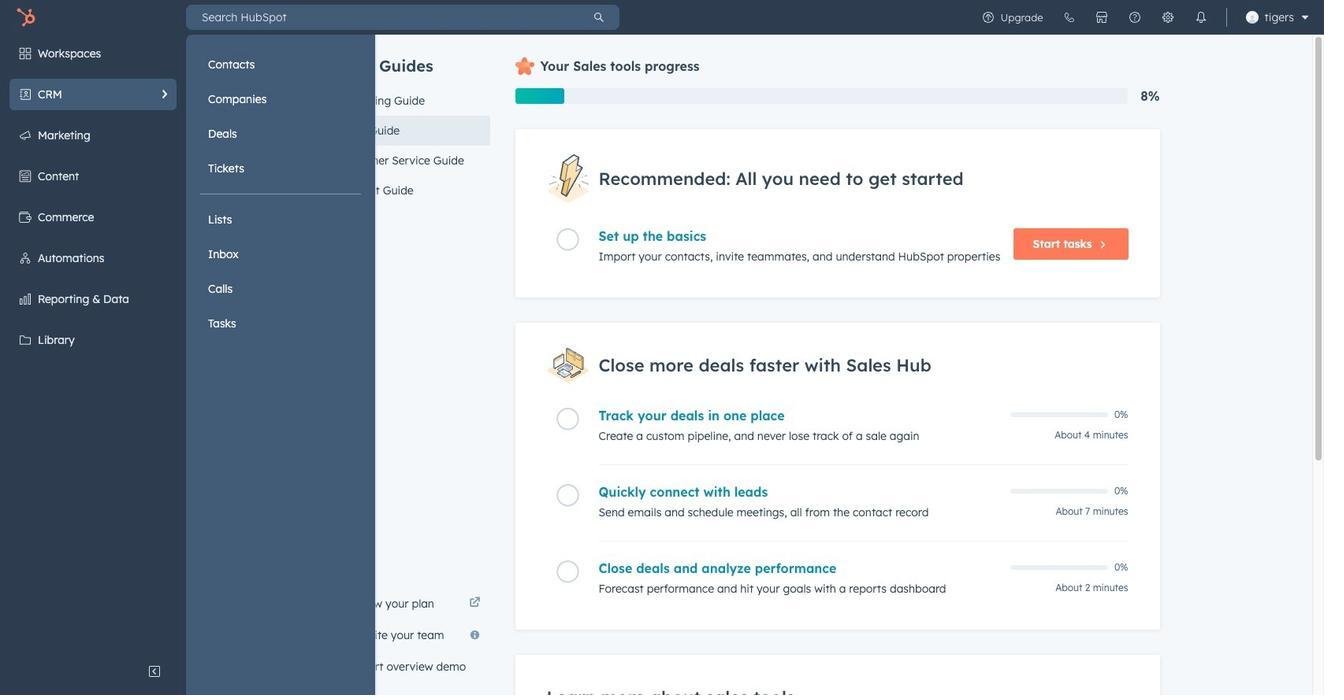 Task type: describe. For each thing, give the bounding box(es) containing it.
settings image
[[1161, 11, 1174, 24]]

Search HubSpot search field
[[186, 5, 578, 30]]

marketplaces image
[[1095, 11, 1108, 24]]

howard n/a image
[[1246, 11, 1258, 24]]

help image
[[1128, 11, 1141, 24]]

link opens in a new window image
[[469, 598, 480, 610]]



Task type: locate. For each thing, give the bounding box(es) containing it.
menu
[[971, 0, 1315, 35], [0, 35, 375, 696], [200, 49, 361, 340]]

link opens in a new window image
[[469, 595, 480, 614]]

progress bar
[[515, 88, 564, 104]]

user guides element
[[329, 35, 490, 206]]

notifications image
[[1194, 11, 1207, 24]]



Task type: vqa. For each thing, say whether or not it's contained in the screenshot.
NOTIFICATIONS icon
yes



